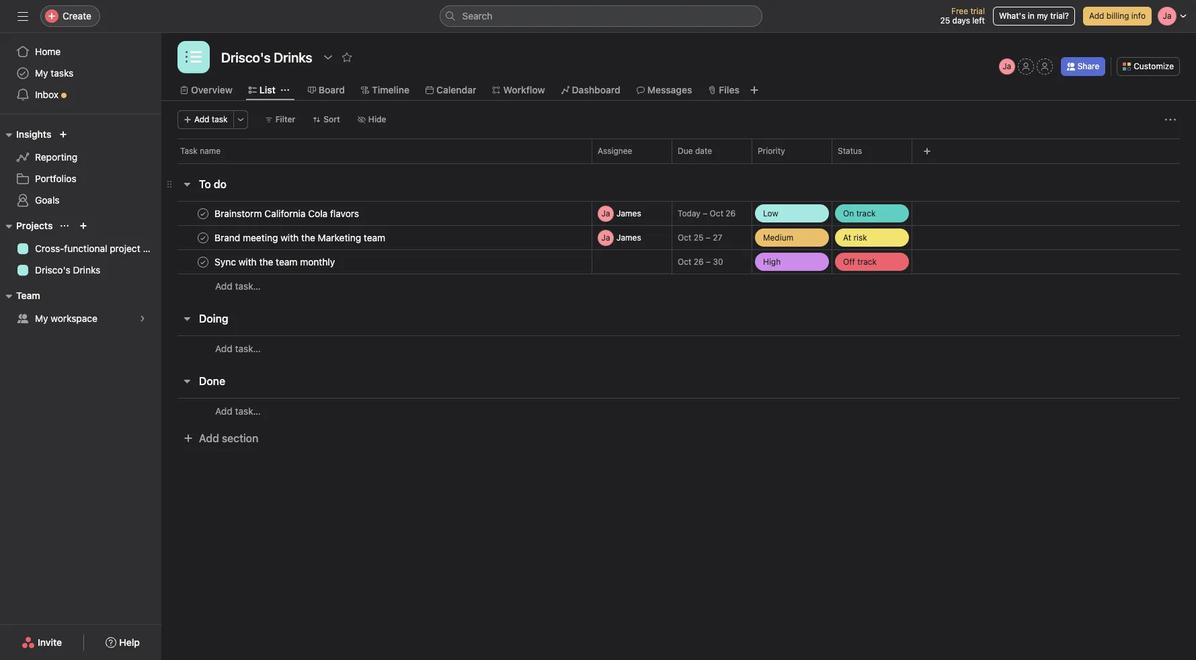 Task type: describe. For each thing, give the bounding box(es) containing it.
priority
[[758, 146, 785, 156]]

help button
[[97, 631, 149, 655]]

my
[[1037, 11, 1048, 21]]

add left billing
[[1089, 11, 1104, 21]]

Sync with the team monthly text field
[[212, 255, 339, 269]]

add billing info button
[[1083, 7, 1152, 26]]

inbox link
[[8, 84, 153, 106]]

status
[[838, 146, 862, 156]]

drisco's drinks
[[35, 264, 100, 276]]

task
[[212, 114, 228, 124]]

days
[[952, 15, 970, 26]]

add task… for add task… button related to collapse task list for this section icon
[[215, 343, 261, 354]]

insights element
[[0, 122, 161, 214]]

what's in my trial? button
[[993, 7, 1075, 26]]

goals link
[[8, 190, 153, 211]]

calendar link
[[426, 83, 476, 97]]

in
[[1028, 11, 1035, 21]]

drisco's
[[35, 264, 70, 276]]

reporting
[[35, 151, 77, 163]]

add inside the header to do 'tree grid'
[[215, 280, 232, 292]]

high button
[[752, 250, 832, 274]]

my tasks
[[35, 67, 74, 79]]

workflow
[[503, 84, 545, 95]]

files
[[719, 84, 739, 95]]

sort button
[[307, 110, 346, 129]]

task
[[180, 146, 198, 156]]

completed image for today – oct 26
[[195, 205, 211, 222]]

1 horizontal spatial more actions image
[[1165, 114, 1176, 125]]

inbox
[[35, 89, 59, 100]]

completed image
[[195, 254, 211, 270]]

medium button
[[752, 226, 832, 249]]

high
[[763, 256, 781, 267]]

search
[[462, 10, 492, 22]]

add task… button for collapse task list for this section icon
[[215, 341, 261, 356]]

timeline link
[[361, 83, 409, 97]]

assignee
[[598, 146, 632, 156]]

trial
[[970, 6, 985, 16]]

billing
[[1106, 11, 1129, 21]]

invite
[[38, 637, 62, 648]]

project
[[110, 243, 140, 254]]

– for oct 26
[[706, 257, 711, 267]]

add task… button for second collapse task list for this section image from the top
[[215, 404, 261, 419]]

add task… row for second collapse task list for this section image from the top
[[161, 398, 1196, 424]]

share
[[1078, 61, 1099, 71]]

new project or portfolio image
[[80, 222, 88, 230]]

portfolios
[[35, 173, 76, 184]]

messages
[[647, 84, 692, 95]]

what's in my trial?
[[999, 11, 1069, 21]]

doing button
[[199, 307, 228, 331]]

0 vertical spatial oct
[[710, 208, 723, 219]]

2 collapse task list for this section image from the top
[[182, 376, 192, 387]]

cross-functional project plan
[[35, 243, 161, 254]]

timeline
[[372, 84, 409, 95]]

filter
[[275, 114, 295, 124]]

25 inside free trial 25 days left
[[940, 15, 950, 26]]

brand meeting with the marketing team cell
[[161, 225, 592, 250]]

30
[[713, 257, 723, 267]]

search button
[[439, 5, 762, 27]]

today – oct 26
[[678, 208, 736, 219]]

projects element
[[0, 214, 161, 284]]

dashboard
[[572, 84, 620, 95]]

help
[[119, 637, 140, 648]]

files link
[[708, 83, 739, 97]]

team button
[[0, 288, 40, 304]]

add field image
[[923, 147, 931, 155]]

cross-functional project plan link
[[8, 238, 161, 260]]

add task… row for collapse task list for this section icon
[[161, 335, 1196, 361]]

completed checkbox for oct 26
[[195, 254, 211, 270]]

add inside 'button'
[[199, 432, 219, 444]]

brainstorm california cola flavors cell
[[161, 201, 592, 226]]

name
[[200, 146, 221, 156]]

Brainstorm California Cola flavors text field
[[212, 207, 363, 220]]

create
[[63, 10, 91, 22]]

my for my workspace
[[35, 313, 48, 324]]

workspace
[[51, 313, 97, 324]]

completed checkbox for oct 25
[[195, 230, 211, 246]]

row containing task name
[[161, 138, 1196, 163]]

task… for collapse task list for this section icon
[[235, 343, 261, 354]]

hide
[[368, 114, 386, 124]]

low
[[763, 208, 778, 218]]

to do
[[199, 178, 226, 190]]

what's
[[999, 11, 1026, 21]]

tab actions image
[[281, 86, 289, 94]]

sort
[[324, 114, 340, 124]]

info
[[1131, 11, 1146, 21]]

left
[[972, 15, 985, 26]]

tasks
[[51, 67, 74, 79]]

0 vertical spatial 26
[[726, 208, 736, 219]]

global element
[[0, 33, 161, 114]]

completed image for oct 25 – 27
[[195, 230, 211, 246]]

section
[[222, 432, 258, 444]]

today
[[678, 208, 700, 219]]

customize button
[[1117, 57, 1180, 76]]

do
[[214, 178, 226, 190]]

free
[[951, 6, 968, 16]]

done
[[199, 375, 225, 387]]

off track
[[843, 256, 877, 267]]



Task type: vqa. For each thing, say whether or not it's contained in the screenshot.
risk
yes



Task type: locate. For each thing, give the bounding box(es) containing it.
25 left 27
[[694, 233, 704, 243]]

0 vertical spatial task…
[[235, 280, 261, 292]]

see details, my workspace image
[[138, 315, 147, 323]]

2 add task… row from the top
[[161, 335, 1196, 361]]

drinks
[[73, 264, 100, 276]]

completed checkbox inside brand meeting with the marketing team cell
[[195, 230, 211, 246]]

1 vertical spatial task…
[[235, 343, 261, 354]]

show options image
[[322, 52, 333, 63]]

1 add task… button from the top
[[215, 279, 261, 294]]

filter button
[[259, 110, 301, 129]]

ja for on track
[[601, 208, 610, 218]]

collapse task list for this section image
[[182, 179, 192, 190], [182, 376, 192, 387]]

row up oct 25 – 27
[[161, 201, 1196, 226]]

functional
[[64, 243, 107, 254]]

add task… up section
[[215, 405, 261, 416]]

hide sidebar image
[[17, 11, 28, 22]]

1 vertical spatial track
[[857, 256, 877, 267]]

2 vertical spatial add task… row
[[161, 398, 1196, 424]]

completed image inside brand meeting with the marketing team cell
[[195, 230, 211, 246]]

ja for at risk
[[601, 232, 610, 242]]

25 inside the header to do 'tree grid'
[[694, 233, 704, 243]]

home
[[35, 46, 61, 57]]

oct up 27
[[710, 208, 723, 219]]

1 completed image from the top
[[195, 205, 211, 222]]

None text field
[[218, 45, 316, 69]]

invite button
[[13, 631, 71, 655]]

1 vertical spatial –
[[706, 233, 711, 243]]

create button
[[40, 5, 100, 27]]

oct 26 – 30
[[678, 257, 723, 267]]

calendar
[[436, 84, 476, 95]]

26 left low
[[726, 208, 736, 219]]

date
[[695, 146, 712, 156]]

projects
[[16, 220, 53, 231]]

low button
[[752, 202, 832, 225]]

customize
[[1134, 61, 1174, 71]]

– for oct 25
[[706, 233, 711, 243]]

overview
[[191, 84, 233, 95]]

track for off track
[[857, 256, 877, 267]]

2 vertical spatial add task… button
[[215, 404, 261, 419]]

1 vertical spatial completed image
[[195, 230, 211, 246]]

add task… down add a task to this section image
[[215, 343, 261, 354]]

0 vertical spatial 25
[[940, 15, 950, 26]]

list
[[259, 84, 276, 95]]

trial?
[[1050, 11, 1069, 21]]

add task… up add a task to this section image
[[215, 280, 261, 292]]

1 horizontal spatial 25
[[940, 15, 950, 26]]

task… up add a task to this section image
[[235, 280, 261, 292]]

team
[[16, 290, 40, 301]]

on track button
[[832, 202, 912, 225]]

teams element
[[0, 284, 161, 332]]

1 vertical spatial my
[[35, 313, 48, 324]]

sync with the team monthly cell
[[161, 249, 592, 274]]

on track
[[843, 208, 876, 218]]

1 james from the top
[[617, 208, 641, 218]]

goals
[[35, 194, 60, 206]]

task… for second collapse task list for this section image from the top
[[235, 405, 261, 416]]

track inside off track dropdown button
[[857, 256, 877, 267]]

oct down oct 25 – 27
[[678, 257, 691, 267]]

0 horizontal spatial 26
[[694, 257, 704, 267]]

add task… for add task… button inside the header to do 'tree grid'
[[215, 280, 261, 292]]

– right the today
[[703, 208, 707, 219]]

1 vertical spatial add task…
[[215, 343, 261, 354]]

0 vertical spatial add task… row
[[161, 274, 1196, 299]]

ja
[[1003, 61, 1011, 71], [601, 208, 610, 218], [601, 232, 610, 242]]

add task… button
[[215, 279, 261, 294], [215, 341, 261, 356], [215, 404, 261, 419]]

3 add task… button from the top
[[215, 404, 261, 419]]

0 vertical spatial completed image
[[195, 205, 211, 222]]

row containing high
[[161, 249, 1196, 274]]

my down team
[[35, 313, 48, 324]]

add up add section 'button'
[[215, 405, 232, 416]]

2 vertical spatial add task…
[[215, 405, 261, 416]]

due date
[[678, 146, 712, 156]]

to
[[199, 178, 211, 190]]

track for on track
[[856, 208, 876, 218]]

ja button
[[999, 58, 1015, 75]]

more actions image right task
[[236, 116, 244, 124]]

0 horizontal spatial 25
[[694, 233, 704, 243]]

collapse task list for this section image left the done
[[182, 376, 192, 387]]

add up doing button
[[215, 280, 232, 292]]

26 left the 30
[[694, 257, 704, 267]]

my workspace link
[[8, 308, 153, 329]]

1 my from the top
[[35, 67, 48, 79]]

0 vertical spatial james
[[617, 208, 641, 218]]

Completed checkbox
[[195, 230, 211, 246], [195, 254, 211, 270]]

completed image down completed option at the left top
[[195, 230, 211, 246]]

2 add task… from the top
[[215, 343, 261, 354]]

Completed checkbox
[[195, 205, 211, 222]]

free trial 25 days left
[[940, 6, 985, 26]]

reporting link
[[8, 147, 153, 168]]

due
[[678, 146, 693, 156]]

at risk
[[843, 232, 867, 242]]

1 collapse task list for this section image from the top
[[182, 179, 192, 190]]

2 task… from the top
[[235, 343, 261, 354]]

3 add task… from the top
[[215, 405, 261, 416]]

track inside on track popup button
[[856, 208, 876, 218]]

overview link
[[180, 83, 233, 97]]

oct down the today
[[678, 233, 691, 243]]

2 vertical spatial task…
[[235, 405, 261, 416]]

add left task
[[194, 114, 209, 124]]

doing
[[199, 313, 228, 325]]

task… inside the header to do 'tree grid'
[[235, 280, 261, 292]]

completed image down to on the left
[[195, 205, 211, 222]]

row down messages
[[161, 138, 1196, 163]]

completed checkbox inside sync with the team monthly cell
[[195, 254, 211, 270]]

track right off
[[857, 256, 877, 267]]

new image
[[59, 130, 67, 138]]

risk
[[853, 232, 867, 242]]

home link
[[8, 41, 153, 63]]

done button
[[199, 369, 225, 393]]

0 vertical spatial completed checkbox
[[195, 230, 211, 246]]

collapse task list for this section image left to on the left
[[182, 179, 192, 190]]

add billing info
[[1089, 11, 1146, 21]]

0 vertical spatial my
[[35, 67, 48, 79]]

26
[[726, 208, 736, 219], [694, 257, 704, 267]]

row down due
[[177, 163, 1180, 164]]

add tab image
[[749, 85, 760, 95]]

1 vertical spatial 26
[[694, 257, 704, 267]]

0 vertical spatial –
[[703, 208, 707, 219]]

– left 27
[[706, 233, 711, 243]]

add task… row
[[161, 274, 1196, 299], [161, 335, 1196, 361], [161, 398, 1196, 424]]

list image
[[186, 49, 202, 65]]

more actions image
[[1165, 114, 1176, 125], [236, 116, 244, 124]]

search list box
[[439, 5, 762, 27]]

add section button
[[177, 426, 264, 450]]

cross-
[[35, 243, 64, 254]]

oct
[[710, 208, 723, 219], [678, 233, 691, 243], [678, 257, 691, 267]]

messages link
[[637, 83, 692, 97]]

james for today
[[617, 208, 641, 218]]

show options, current sort, top image
[[61, 222, 69, 230]]

25
[[940, 15, 950, 26], [694, 233, 704, 243]]

1 vertical spatial collapse task list for this section image
[[182, 376, 192, 387]]

– left the 30
[[706, 257, 711, 267]]

plan
[[143, 243, 161, 254]]

1 vertical spatial add task… button
[[215, 341, 261, 356]]

my left the tasks
[[35, 67, 48, 79]]

3 task… from the top
[[235, 405, 261, 416]]

my inside my workspace link
[[35, 313, 48, 324]]

0 vertical spatial add task… button
[[215, 279, 261, 294]]

workflow link
[[492, 83, 545, 97]]

Brand meeting with the Marketing team text field
[[212, 231, 389, 244]]

completed image inside brainstorm california cola flavors cell
[[195, 205, 211, 222]]

board link
[[308, 83, 345, 97]]

task name
[[180, 146, 221, 156]]

my tasks link
[[8, 63, 153, 84]]

task… up section
[[235, 405, 261, 416]]

off track button
[[832, 250, 912, 274]]

1 add task… row from the top
[[161, 274, 1196, 299]]

add task… button up add a task to this section image
[[215, 279, 261, 294]]

add to starred image
[[341, 52, 352, 63]]

add section
[[199, 432, 258, 444]]

header to do tree grid
[[161, 201, 1196, 299]]

add task… button down add a task to this section image
[[215, 341, 261, 356]]

oct for oct 26 – 30
[[678, 257, 691, 267]]

medium
[[763, 232, 793, 242]]

track
[[856, 208, 876, 218], [857, 256, 877, 267]]

1 completed checkbox from the top
[[195, 230, 211, 246]]

hide button
[[352, 110, 392, 129]]

2 vertical spatial oct
[[678, 257, 691, 267]]

task… down add a task to this section image
[[235, 343, 261, 354]]

collapse task list for this section image
[[182, 313, 192, 324]]

1 vertical spatial 25
[[694, 233, 704, 243]]

add a task to this section image
[[235, 313, 246, 324]]

my workspace
[[35, 313, 97, 324]]

more actions image down customize
[[1165, 114, 1176, 125]]

dashboard link
[[561, 83, 620, 97]]

add task… button inside the header to do 'tree grid'
[[215, 279, 261, 294]]

my for my tasks
[[35, 67, 48, 79]]

1 vertical spatial ja
[[601, 208, 610, 218]]

2 vertical spatial –
[[706, 257, 711, 267]]

list link
[[249, 83, 276, 97]]

2 completed image from the top
[[195, 230, 211, 246]]

add task… inside the header to do 'tree grid'
[[215, 280, 261, 292]]

james for oct
[[617, 232, 641, 242]]

row down the today
[[161, 225, 1196, 250]]

3 add task… row from the top
[[161, 398, 1196, 424]]

portfolios link
[[8, 168, 153, 190]]

add task
[[194, 114, 228, 124]]

1 vertical spatial add task… row
[[161, 335, 1196, 361]]

2 vertical spatial ja
[[601, 232, 610, 242]]

0 horizontal spatial more actions image
[[236, 116, 244, 124]]

add down doing
[[215, 343, 232, 354]]

1 horizontal spatial 26
[[726, 208, 736, 219]]

row
[[161, 138, 1196, 163], [177, 163, 1180, 164], [161, 201, 1196, 226], [161, 225, 1196, 250], [161, 249, 1196, 274]]

add task… for second collapse task list for this section image from the top's add task… button
[[215, 405, 261, 416]]

1 vertical spatial james
[[617, 232, 641, 242]]

0 vertical spatial collapse task list for this section image
[[182, 179, 192, 190]]

add task… button up section
[[215, 404, 261, 419]]

insights button
[[0, 126, 51, 143]]

2 completed checkbox from the top
[[195, 254, 211, 270]]

1 add task… from the top
[[215, 280, 261, 292]]

row down oct 25 – 27
[[161, 249, 1196, 274]]

oct for oct 25 – 27
[[678, 233, 691, 243]]

drisco's drinks link
[[8, 260, 153, 281]]

share button
[[1061, 57, 1105, 76]]

to do button
[[199, 172, 226, 196]]

track right "on"
[[856, 208, 876, 218]]

0 vertical spatial ja
[[1003, 61, 1011, 71]]

on
[[843, 208, 854, 218]]

2 james from the top
[[617, 232, 641, 242]]

27
[[713, 233, 722, 243]]

0 vertical spatial add task…
[[215, 280, 261, 292]]

completed image
[[195, 205, 211, 222], [195, 230, 211, 246]]

add left section
[[199, 432, 219, 444]]

2 my from the top
[[35, 313, 48, 324]]

ja inside button
[[1003, 61, 1011, 71]]

0 vertical spatial track
[[856, 208, 876, 218]]

my inside my tasks link
[[35, 67, 48, 79]]

1 task… from the top
[[235, 280, 261, 292]]

25 left "days" at the right of the page
[[940, 15, 950, 26]]

1 vertical spatial completed checkbox
[[195, 254, 211, 270]]

2 add task… button from the top
[[215, 341, 261, 356]]

oct 25 – 27
[[678, 233, 722, 243]]

1 vertical spatial oct
[[678, 233, 691, 243]]



